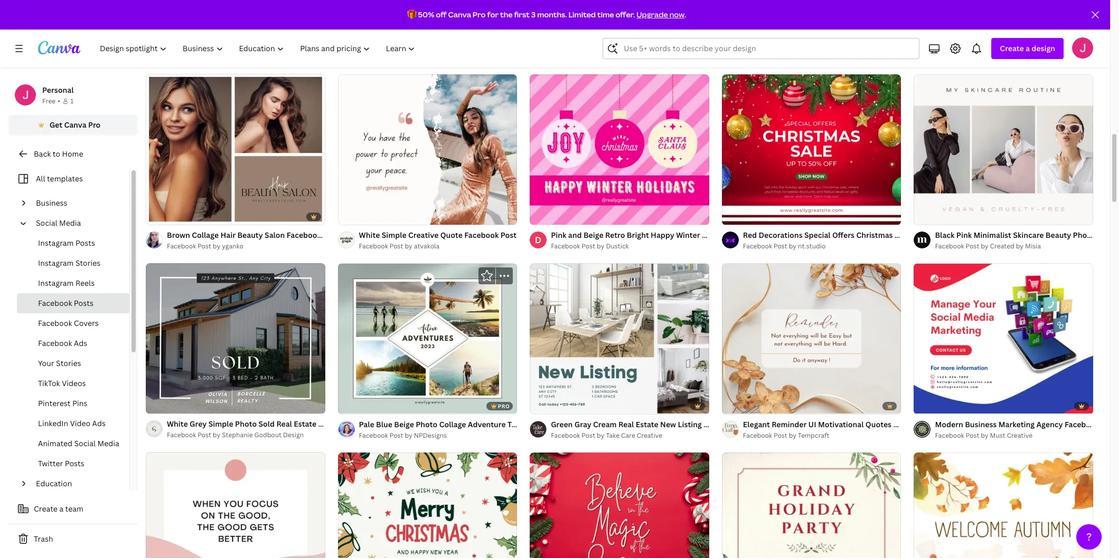 Task type: vqa. For each thing, say whether or not it's contained in the screenshot.
chips. on the right
no



Task type: describe. For each thing, give the bounding box(es) containing it.
business inside gray minimalist business quote facebook post facebook post by ermedia studio
[[609, 41, 641, 51]]

yellow blue simple we are closed facebook post image
[[338, 0, 517, 36]]

months.
[[537, 10, 567, 20]]

creative inside modern business marketing agency facebook post facebook post by must creative
[[1007, 431, 1033, 440]]

white simple creative quote facebook post image
[[338, 75, 517, 225]]

atvakola
[[414, 242, 440, 251]]

agency inside pale blue beige photo collage adventure travel agency facebook post facebook post by npdesigns
[[531, 420, 558, 430]]

facebook post by yganko link
[[167, 241, 325, 252]]

pale blue beige photo collage adventure travel agency facebook post image
[[338, 264, 517, 414]]

black
[[935, 230, 955, 240]]

50%
[[418, 10, 434, 20]]

simple motivational quote facebook post image
[[914, 0, 1093, 36]]

beige for pink and beige retro bright happy winter holidays facebook post
[[584, 230, 603, 240]]

facebook post by tempcraft link
[[743, 431, 901, 441]]

laura
[[798, 53, 815, 62]]

stawallpapers
[[990, 53, 1033, 62]]

tempcraft
[[798, 431, 829, 440]]

creative inside 'green gray cream real estate new listing facebook post facebook post by take care creative'
[[637, 431, 662, 440]]

gray minimalist business quote facebook post facebook post by ermedia studio
[[551, 41, 719, 62]]

by inside white grey simple photo sold real estate facebook post facebook post by stephanie godbout design
[[213, 431, 220, 440]]

twitter posts link
[[17, 454, 129, 474]]

care
[[621, 431, 635, 440]]

y link
[[338, 43, 355, 60]]

simple inside yellow blue simple we are closed facebook post facebook post by yanidwi
[[402, 41, 427, 51]]

off
[[436, 10, 447, 20]]

facebook covers
[[38, 318, 99, 328]]

pale
[[359, 420, 374, 430]]

create a team
[[34, 504, 83, 514]]

facebook post by take care creative link
[[551, 431, 709, 441]]

modern business marketing agency facebook post facebook post by must creative
[[935, 420, 1117, 440]]

sold
[[258, 419, 275, 429]]

brown collage hair beauty salon facebook post link
[[167, 230, 339, 241]]

pinterest pins
[[38, 399, 87, 409]]

white grey simple photo sold real estate facebook post image
[[146, 264, 325, 414]]

facebook post by ermedia studio link
[[551, 52, 709, 63]]

1 horizontal spatial media
[[97, 439, 119, 449]]

twitter
[[38, 459, 63, 469]]

white simple creative quote facebook post facebook post by atvakola
[[359, 230, 517, 251]]

listing
[[678, 420, 702, 430]]

upgrade
[[636, 10, 668, 20]]

white simple creative quote facebook post link
[[359, 230, 517, 241]]

business inside green and white elegant photo facebook post facebook post by laura goodsell - business design academy
[[849, 53, 876, 62]]

team
[[65, 504, 83, 514]]

black pink minimalist skincare beauty photo collag link
[[935, 230, 1118, 242]]

green for green gray cream real estate new listing facebook post
[[551, 420, 573, 430]]

yanidwi image
[[338, 43, 355, 60]]

modern
[[935, 420, 963, 430]]

free
[[42, 97, 56, 106]]

by inside the simple motivational quote facebook post facebook post by stawallpapers
[[981, 53, 988, 62]]

facebook post by must creative link
[[935, 431, 1093, 441]]

animated
[[38, 439, 72, 449]]

gray inside 'green gray cream real estate new listing facebook post facebook post by take care creative'
[[574, 420, 591, 430]]

quote inside the simple motivational quote facebook post facebook post by stawallpapers
[[1009, 41, 1031, 51]]

business up the social media
[[36, 198, 67, 208]]

red decorations special offers christmas sale facebook post ( landscape ) image
[[722, 75, 901, 225]]

back
[[34, 149, 51, 159]]

by inside 'green gray cream real estate new listing facebook post facebook post by take care creative'
[[597, 431, 604, 440]]

the
[[500, 10, 513, 20]]

create a team button
[[8, 499, 137, 520]]

pink and beige retro bright happy winter holidays facebook post image
[[530, 75, 709, 225]]

instagram for instagram posts
[[38, 238, 74, 248]]

red decorations special offers christmas sale facebook post ( landscape ) link
[[743, 230, 1013, 241]]

pink inside black pink minimalist skincare beauty photo collag facebook post by created by misia
[[956, 230, 972, 240]]

facebook post by yanidwi link
[[359, 52, 517, 63]]

red
[[743, 230, 757, 240]]

posts for instagram posts
[[75, 238, 95, 248]]

reminder
[[772, 420, 807, 430]]

pink and beige retro bright happy winter holidays facebook post facebook post by dustick
[[551, 230, 787, 251]]

quotes
[[866, 420, 891, 430]]

simple inside white simple creative quote facebook post facebook post by atvakola
[[382, 230, 406, 240]]

modern business marketing agency facebook post image
[[914, 264, 1093, 414]]

and for pink
[[568, 230, 582, 240]]

pro inside button
[[88, 120, 101, 130]]

simple inside the simple motivational quote facebook post facebook post by stawallpapers
[[935, 41, 960, 51]]

new
[[660, 420, 676, 430]]

facebook post by laura goodsell - business design academy link
[[743, 52, 928, 63]]

holidays
[[702, 230, 733, 240]]

top level navigation element
[[93, 38, 424, 59]]

facebook ads
[[38, 339, 87, 349]]

facebook post by freya saad link
[[167, 52, 325, 63]]

simple inside white grey simple photo sold real estate facebook post facebook post by stephanie godbout design
[[208, 419, 233, 429]]

0 horizontal spatial ads
[[74, 339, 87, 349]]

facebook post by dustick link
[[551, 242, 709, 252]]

christmas inside red decorations special offers christmas sale facebook post ( landscape ) facebook post by nt.studio
[[856, 230, 893, 240]]

by down landscape
[[981, 242, 988, 251]]

get canva pro button
[[8, 115, 137, 135]]

and for green
[[766, 41, 780, 51]]

elegant reminder ui motivational quotes - facebook post link
[[743, 419, 950, 431]]

sale
[[895, 230, 910, 240]]

by inside green and white elegant photo facebook post facebook post by laura goodsell - business design academy
[[789, 53, 796, 62]]

instagram stories link
[[17, 254, 129, 274]]

green gray cream real estate new listing facebook post facebook post by take care creative
[[551, 420, 756, 440]]

beauty inside black pink minimalist skincare beauty photo collag facebook post by created by misia
[[1046, 230, 1071, 240]]

🎁
[[407, 10, 416, 20]]

minimalist inside gray minimalist business quote facebook post facebook post by ermedia studio
[[570, 41, 607, 51]]

retro
[[605, 230, 625, 240]]

your
[[38, 359, 54, 369]]

collag
[[1096, 230, 1118, 240]]

black pink minimalist skincare beauty photo collage facebook post image
[[914, 75, 1093, 225]]

reels
[[75, 278, 95, 288]]

yellow
[[359, 41, 382, 51]]

🎁 50% off canva pro for the first 3 months. limited time offer. upgrade now .
[[407, 10, 686, 20]]

education
[[36, 479, 72, 489]]

take
[[606, 431, 620, 440]]

freya
[[222, 53, 239, 61]]

collage inside brown collage hair beauty salon facebook post facebook post by yganko
[[192, 230, 219, 240]]

tiktok
[[38, 379, 60, 389]]

by inside white simple creative quote facebook post facebook post by atvakola
[[405, 242, 412, 251]]

(
[[966, 230, 968, 240]]

stephanie
[[222, 431, 253, 440]]

1 horizontal spatial ads
[[92, 419, 106, 429]]

james peterson image
[[1072, 37, 1093, 59]]

business inside modern business marketing agency facebook post facebook post by must creative
[[965, 420, 997, 430]]

media inside 'link'
[[59, 218, 81, 228]]

pro
[[498, 403, 510, 410]]

photo inside white grey simple photo sold real estate facebook post facebook post by stephanie godbout design
[[235, 419, 257, 429]]

academy
[[900, 53, 928, 62]]

yellow blue simple we are closed facebook post link
[[359, 41, 534, 52]]

photo inside black pink minimalist skincare beauty photo collag facebook post by created by misia
[[1073, 230, 1095, 240]]

video
[[70, 419, 90, 429]]

by inside pale blue beige photo collage adventure travel agency facebook post facebook post by npdesigns
[[405, 431, 412, 440]]

beauty inside brown collage hair beauty salon facebook post facebook post by yganko
[[237, 230, 263, 240]]

elegant reminder ui motivational quotes - facebook post image
[[722, 264, 901, 414]]

black pink minimalist skincare beauty photo collag facebook post by created by misia
[[935, 230, 1118, 251]]

creative inside white simple creative quote facebook post facebook post by atvakola
[[408, 230, 439, 240]]

instagram posts
[[38, 238, 95, 248]]

1
[[70, 97, 74, 106]]

photo inside green and white elegant photo facebook post facebook post by laura goodsell - business design academy
[[833, 41, 855, 51]]

trash
[[34, 534, 53, 544]]

beige illustrative merry christmas greeting facebook post facebook post by freya saad
[[167, 41, 376, 61]]

winter
[[676, 230, 700, 240]]

beige for pale blue beige photo collage adventure travel agency facebook post
[[394, 420, 414, 430]]

Search search field
[[624, 39, 913, 59]]

facebook post by npdesigns link
[[359, 431, 517, 441]]

yganko
[[222, 242, 243, 251]]

home
[[62, 149, 83, 159]]

motivational inside the simple motivational quote facebook post facebook post by stawallpapers
[[962, 41, 1007, 51]]

social inside 'link'
[[36, 218, 57, 228]]

instagram for instagram reels
[[38, 278, 74, 288]]

adventure
[[468, 420, 506, 430]]

godbout
[[254, 431, 282, 440]]

skincare
[[1013, 230, 1044, 240]]

1 horizontal spatial canva
[[448, 10, 471, 20]]

merry
[[229, 41, 251, 51]]

your stories link
[[17, 354, 129, 374]]

green and white elegant photo facebook post image
[[722, 0, 901, 36]]

upgrade now button
[[636, 10, 685, 20]]

agency inside modern business marketing agency facebook post facebook post by must creative
[[1036, 420, 1063, 430]]

facebook post by atvakola link
[[359, 241, 517, 252]]



Task type: locate. For each thing, give the bounding box(es) containing it.
by inside beige illustrative merry christmas greeting facebook post facebook post by freya saad
[[213, 53, 220, 61]]

facebook posts
[[38, 298, 93, 308]]

1 vertical spatial instagram
[[38, 258, 74, 268]]

time
[[597, 10, 614, 20]]

1 vertical spatial media
[[97, 439, 119, 449]]

1 vertical spatial design
[[283, 431, 304, 440]]

0 horizontal spatial estate
[[294, 419, 316, 429]]

1 instagram from the top
[[38, 238, 74, 248]]

create for create a design
[[1000, 43, 1024, 53]]

a inside dropdown button
[[1026, 43, 1030, 53]]

nt.studio
[[798, 242, 826, 251]]

media
[[59, 218, 81, 228], [97, 439, 119, 449]]

design right godbout
[[283, 431, 304, 440]]

estate inside white grey simple photo sold real estate facebook post facebook post by stephanie godbout design
[[294, 419, 316, 429]]

happy
[[651, 230, 674, 240]]

real inside 'green gray cream real estate new listing facebook post facebook post by take care creative'
[[618, 420, 634, 430]]

stories for instagram stories
[[75, 258, 101, 268]]

None search field
[[603, 38, 920, 59]]

hair
[[220, 230, 236, 240]]

create a design
[[1000, 43, 1055, 53]]

illustrative
[[189, 41, 228, 51]]

beige left retro
[[584, 230, 603, 240]]

minimalist inside black pink minimalist skincare beauty photo collag facebook post by created by misia
[[974, 230, 1011, 240]]

beige inside beige illustrative merry christmas greeting facebook post facebook post by freya saad
[[167, 41, 187, 51]]

0 horizontal spatial pink
[[551, 230, 566, 240]]

0 horizontal spatial beige
[[167, 41, 187, 51]]

canva inside button
[[64, 120, 86, 130]]

beige left illustrative
[[167, 41, 187, 51]]

0 horizontal spatial beauty
[[237, 230, 263, 240]]

1 pink from the left
[[551, 230, 566, 240]]

posts inside twitter posts link
[[65, 459, 84, 469]]

creative up atvakola at left top
[[408, 230, 439, 240]]

2 horizontal spatial white
[[782, 41, 803, 51]]

canva right off
[[448, 10, 471, 20]]

0 horizontal spatial motivational
[[818, 420, 864, 430]]

must
[[990, 431, 1005, 440]]

yellow blue simple we are closed facebook post facebook post by yanidwi
[[359, 41, 534, 62]]

by left yanidwi
[[405, 53, 412, 62]]

quote for white simple creative quote facebook post
[[440, 230, 463, 240]]

npdesigns
[[414, 431, 447, 440]]

by left ermedia
[[597, 53, 604, 62]]

personal
[[42, 85, 74, 95]]

1 horizontal spatial real
[[618, 420, 634, 430]]

0 vertical spatial create
[[1000, 43, 1024, 53]]

tiktok videos
[[38, 379, 86, 389]]

1 vertical spatial ads
[[92, 419, 106, 429]]

offer.
[[615, 10, 635, 20]]

business up facebook post by ermedia studio link
[[609, 41, 641, 51]]

photo inside pale blue beige photo collage adventure travel agency facebook post facebook post by npdesigns
[[416, 420, 437, 430]]

pink inside 'pink and beige retro bright happy winter holidays facebook post facebook post by dustick'
[[551, 230, 566, 240]]

goodsell
[[817, 53, 844, 62]]

1 horizontal spatial create
[[1000, 43, 1024, 53]]

1 vertical spatial green
[[551, 420, 573, 430]]

creative down the green gray cream real estate new listing facebook post "link"
[[637, 431, 662, 440]]

pinterest
[[38, 399, 71, 409]]

1 horizontal spatial creative
[[637, 431, 662, 440]]

0 vertical spatial blue
[[384, 41, 400, 51]]

2 instagram from the top
[[38, 258, 74, 268]]

blue inside pale blue beige photo collage adventure travel agency facebook post facebook post by npdesigns
[[376, 420, 392, 430]]

posts down reels
[[74, 298, 93, 308]]

by left yganko
[[213, 242, 220, 251]]

1 horizontal spatial motivational
[[962, 41, 1007, 51]]

1 horizontal spatial white
[[359, 230, 380, 240]]

posts for twitter posts
[[65, 459, 84, 469]]

white grey simple photo sold real estate facebook post link
[[167, 419, 370, 430]]

minimalist up created
[[974, 230, 1011, 240]]

0 horizontal spatial -
[[845, 53, 848, 62]]

by left npdesigns
[[405, 431, 412, 440]]

facebook
[[324, 41, 358, 51], [482, 41, 517, 51], [857, 41, 891, 51], [667, 41, 701, 51], [1033, 41, 1068, 51], [167, 53, 196, 61], [359, 53, 388, 62], [743, 53, 772, 62], [551, 53, 580, 62], [935, 53, 964, 62], [287, 230, 321, 240], [464, 230, 499, 240], [912, 230, 946, 240], [735, 230, 770, 240], [167, 242, 196, 251], [359, 242, 388, 251], [743, 242, 772, 251], [551, 242, 580, 251], [935, 242, 964, 251], [38, 298, 72, 308], [38, 318, 72, 328], [38, 339, 72, 349], [318, 419, 353, 429], [559, 420, 594, 430], [898, 420, 932, 430], [704, 420, 738, 430], [1065, 420, 1099, 430], [167, 431, 196, 440], [359, 431, 388, 440], [743, 431, 772, 440], [551, 431, 580, 440], [935, 431, 964, 440]]

by down black pink minimalist skincare beauty photo collag link
[[1016, 242, 1024, 251]]

by inside 'pink and beige retro bright happy winter holidays facebook post facebook post by dustick'
[[597, 242, 604, 251]]

grey
[[190, 419, 207, 429]]

elegant inside green and white elegant photo facebook post facebook post by laura goodsell - business design academy
[[805, 41, 832, 51]]

stories inside "link"
[[75, 258, 101, 268]]

by inside red decorations special offers christmas sale facebook post ( landscape ) facebook post by nt.studio
[[789, 242, 796, 251]]

education link
[[32, 474, 123, 494]]

photo left the collag
[[1073, 230, 1095, 240]]

green for green and white elegant photo facebook post
[[743, 41, 765, 51]]

0 horizontal spatial collage
[[192, 230, 219, 240]]

0 vertical spatial -
[[845, 53, 848, 62]]

christmas up saad
[[253, 41, 289, 51]]

instagram posts link
[[17, 233, 129, 254]]

by left dustick
[[597, 242, 604, 251]]

0 vertical spatial and
[[766, 41, 780, 51]]

1 vertical spatial canva
[[64, 120, 86, 130]]

1 horizontal spatial minimalist
[[974, 230, 1011, 240]]

0 horizontal spatial media
[[59, 218, 81, 228]]

0 vertical spatial canva
[[448, 10, 471, 20]]

- right quotes
[[893, 420, 896, 430]]

green gray cream real estate new listing facebook post image
[[530, 264, 709, 414]]

brown collage hair beauty salon facebook post image
[[146, 74, 325, 225]]

1 horizontal spatial and
[[766, 41, 780, 51]]

greeting
[[291, 41, 322, 51]]

0 vertical spatial elegant
[[805, 41, 832, 51]]

pink right black
[[956, 230, 972, 240]]

0 horizontal spatial quote
[[440, 230, 463, 240]]

0 horizontal spatial social
[[36, 218, 57, 228]]

green inside 'green gray cream real estate new listing facebook post facebook post by take care creative'
[[551, 420, 573, 430]]

0 horizontal spatial pro
[[88, 120, 101, 130]]

0 horizontal spatial minimalist
[[570, 41, 607, 51]]

gray down months. on the top of the page
[[551, 41, 568, 51]]

2 vertical spatial posts
[[65, 459, 84, 469]]

white inside green and white elegant photo facebook post facebook post by laura goodsell - business design academy
[[782, 41, 803, 51]]

dark red christmas photo calligraphy quote facebook post image
[[530, 453, 709, 559]]

motivational up facebook post by tempcraft link
[[818, 420, 864, 430]]

1 vertical spatial gray
[[574, 420, 591, 430]]

estate right sold
[[294, 419, 316, 429]]

0 horizontal spatial white
[[167, 419, 188, 429]]

back to home link
[[8, 144, 137, 165]]

green and white elegant photo facebook post facebook post by laura goodsell - business design academy
[[743, 41, 928, 62]]

elegant inside elegant reminder ui motivational quotes - facebook post facebook post by tempcraft
[[743, 420, 770, 430]]

-
[[845, 53, 848, 62], [893, 420, 896, 430]]

real
[[276, 419, 292, 429], [618, 420, 634, 430]]

gray left cream
[[574, 420, 591, 430]]

motivational up facebook post by stawallpapers link
[[962, 41, 1007, 51]]

media down linkedin video ads link in the bottom left of the page
[[97, 439, 119, 449]]

white for white simple creative quote facebook post
[[359, 230, 380, 240]]

facebook post by nt.studio link
[[743, 241, 901, 252]]

0 horizontal spatial a
[[59, 504, 63, 514]]

social up the instagram posts
[[36, 218, 57, 228]]

1 horizontal spatial gray
[[574, 420, 591, 430]]

0 horizontal spatial design
[[283, 431, 304, 440]]

by left laura
[[789, 53, 796, 62]]

pins
[[72, 399, 87, 409]]

create for create a team
[[34, 504, 57, 514]]

ui
[[808, 420, 816, 430]]

white for white grey simple photo sold real estate facebook post
[[167, 419, 188, 429]]

special
[[804, 230, 831, 240]]

1 horizontal spatial a
[[1026, 43, 1030, 53]]

beige inside pale blue beige photo collage adventure travel agency facebook post facebook post by npdesigns
[[394, 420, 414, 430]]

1 horizontal spatial collage
[[439, 420, 466, 430]]

- inside elegant reminder ui motivational quotes - facebook post facebook post by tempcraft
[[893, 420, 896, 430]]

stories up reels
[[75, 258, 101, 268]]

dustick image
[[530, 232, 547, 249]]

2 vertical spatial white
[[167, 419, 188, 429]]

design inside green and white elegant photo facebook post facebook post by laura goodsell - business design academy
[[878, 53, 899, 62]]

gray inside gray minimalist business quote facebook post facebook post by ermedia studio
[[551, 41, 568, 51]]

saad
[[240, 53, 255, 61]]

2 horizontal spatial beige
[[584, 230, 603, 240]]

real inside white grey simple photo sold real estate facebook post facebook post by stephanie godbout design
[[276, 419, 292, 429]]

posts inside instagram posts link
[[75, 238, 95, 248]]

- right goodsell
[[845, 53, 848, 62]]

pro left for in the top of the page
[[473, 10, 486, 20]]

0 horizontal spatial green
[[551, 420, 573, 430]]

quote inside gray minimalist business quote facebook post facebook post by ermedia studio
[[643, 41, 665, 51]]

blue for yellow
[[384, 41, 400, 51]]

0 vertical spatial a
[[1026, 43, 1030, 53]]

estate up facebook post by take care creative link in the bottom of the page
[[636, 420, 658, 430]]

1 vertical spatial motivational
[[818, 420, 864, 430]]

0 horizontal spatial christmas
[[253, 41, 289, 51]]

modern business marketing agency facebook post link
[[935, 419, 1117, 431]]

instagram stories
[[38, 258, 101, 268]]

1 vertical spatial a
[[59, 504, 63, 514]]

by inside brown collage hair beauty salon facebook post facebook post by yganko
[[213, 242, 220, 251]]

1 vertical spatial stories
[[56, 359, 81, 369]]

stories for your stories
[[56, 359, 81, 369]]

0 vertical spatial motivational
[[962, 41, 1007, 51]]

by inside yellow blue simple we are closed facebook post facebook post by yanidwi
[[405, 53, 412, 62]]

offers
[[832, 230, 855, 240]]

real right sold
[[276, 419, 292, 429]]

2 pink from the left
[[956, 230, 972, 240]]

2 horizontal spatial creative
[[1007, 431, 1033, 440]]

design inside white grey simple photo sold real estate facebook post facebook post by stephanie godbout design
[[283, 431, 304, 440]]

covers
[[74, 318, 99, 328]]

0 horizontal spatial real
[[276, 419, 292, 429]]

1 vertical spatial elegant
[[743, 420, 770, 430]]

0 vertical spatial minimalist
[[570, 41, 607, 51]]

1 horizontal spatial agency
[[1036, 420, 1063, 430]]

canva right get
[[64, 120, 86, 130]]

minimalist up ermedia
[[570, 41, 607, 51]]

0 vertical spatial gray
[[551, 41, 568, 51]]

collage up facebook post by npdesigns link
[[439, 420, 466, 430]]

create inside button
[[34, 504, 57, 514]]

0 vertical spatial pro
[[473, 10, 486, 20]]

- inside green and white elegant photo facebook post facebook post by laura goodsell - business design academy
[[845, 53, 848, 62]]

photo up npdesigns
[[416, 420, 437, 430]]

0 horizontal spatial gray
[[551, 41, 568, 51]]

collage left hair
[[192, 230, 219, 240]]

motivational inside elegant reminder ui motivational quotes - facebook post facebook post by tempcraft
[[818, 420, 864, 430]]

quote inside white simple creative quote facebook post facebook post by atvakola
[[440, 230, 463, 240]]

1 horizontal spatial pro
[[473, 10, 486, 20]]

creative down marketing
[[1007, 431, 1033, 440]]

design left academy
[[878, 53, 899, 62]]

1 agency from the left
[[531, 420, 558, 430]]

0 horizontal spatial agency
[[531, 420, 558, 430]]

ads
[[74, 339, 87, 349], [92, 419, 106, 429]]

pro up back to home link
[[88, 120, 101, 130]]

pink right dustick 'icon'
[[551, 230, 566, 240]]

all templates link
[[15, 169, 123, 189]]

0 vertical spatial design
[[878, 53, 899, 62]]

blue inside yellow blue simple we are closed facebook post facebook post by yanidwi
[[384, 41, 400, 51]]

estate inside 'green gray cream real estate new listing facebook post facebook post by take care creative'
[[636, 420, 658, 430]]

green inside green and white elegant photo facebook post facebook post by laura goodsell - business design academy
[[743, 41, 765, 51]]

simple
[[402, 41, 427, 51], [935, 41, 960, 51], [382, 230, 406, 240], [208, 419, 233, 429]]

business right goodsell
[[849, 53, 876, 62]]

design for real
[[283, 431, 304, 440]]

post inside black pink minimalist skincare beauty photo collag facebook post by created by misia
[[966, 242, 979, 251]]

a for design
[[1026, 43, 1030, 53]]

by inside elegant reminder ui motivational quotes - facebook post facebook post by tempcraft
[[789, 431, 796, 440]]

and inside green and white elegant photo facebook post facebook post by laura goodsell - business design academy
[[766, 41, 780, 51]]

ads down covers
[[74, 339, 87, 349]]

1 vertical spatial create
[[34, 504, 57, 514]]

salon
[[265, 230, 285, 240]]

gray minimalist business quote facebook post image
[[530, 0, 709, 36]]

and inside 'pink and beige retro bright happy winter holidays facebook post facebook post by dustick'
[[568, 230, 582, 240]]

studio
[[633, 53, 653, 62]]

beauty up facebook post by yganko link at the top left of page
[[237, 230, 263, 240]]

pink & yellow minimalist quote facebook post image
[[146, 453, 325, 559]]

tiktok videos link
[[17, 374, 129, 394]]

0 vertical spatial stories
[[75, 258, 101, 268]]

created
[[990, 242, 1014, 251]]

facebook post by created by misia link
[[935, 242, 1093, 252]]

quote up facebook post by atvakola link
[[440, 230, 463, 240]]

now
[[670, 10, 685, 20]]

blue right yellow
[[384, 41, 400, 51]]

2 horizontal spatial quote
[[1009, 41, 1031, 51]]

dustick element
[[530, 232, 547, 249]]

all templates
[[36, 174, 83, 184]]

design for facebook
[[878, 53, 899, 62]]

real up the care
[[618, 420, 634, 430]]

0 horizontal spatial and
[[568, 230, 582, 240]]

green and white elegant photo facebook post link
[[743, 41, 909, 52]]

facebook post by stawallpapers link
[[935, 52, 1085, 63]]

elegant
[[805, 41, 832, 51], [743, 420, 770, 430]]

0 vertical spatial social
[[36, 218, 57, 228]]

by left atvakola at left top
[[405, 242, 412, 251]]

1 vertical spatial minimalist
[[974, 230, 1011, 240]]

1 horizontal spatial christmas
[[856, 230, 893, 240]]

a left team
[[59, 504, 63, 514]]

brown collage hair beauty salon facebook post facebook post by yganko
[[167, 230, 339, 251]]

instagram for instagram stories
[[38, 258, 74, 268]]

travel
[[508, 420, 529, 430]]

1 vertical spatial white
[[359, 230, 380, 240]]

•
[[58, 97, 60, 106]]

collage
[[192, 230, 219, 240], [439, 420, 466, 430]]

0 vertical spatial christmas
[[253, 41, 289, 51]]

1 vertical spatial social
[[74, 439, 96, 449]]

0 vertical spatial collage
[[192, 230, 219, 240]]

canva
[[448, 10, 471, 20], [64, 120, 86, 130]]

white inside white simple creative quote facebook post facebook post by atvakola
[[359, 230, 380, 240]]

1 horizontal spatial green
[[743, 41, 765, 51]]

a for team
[[59, 504, 63, 514]]

beige inside 'pink and beige retro bright happy winter holidays facebook post facebook post by dustick'
[[584, 230, 603, 240]]

0 vertical spatial media
[[59, 218, 81, 228]]

decorations
[[759, 230, 803, 240]]

agency right marketing
[[1036, 420, 1063, 430]]

1 horizontal spatial estate
[[636, 420, 658, 430]]

media up the instagram posts
[[59, 218, 81, 228]]

free •
[[42, 97, 60, 106]]

by down reminder
[[789, 431, 796, 440]]

1 horizontal spatial beauty
[[1046, 230, 1071, 240]]

green gray cream real estate new listing facebook post link
[[551, 419, 756, 431]]

posts down social media 'link'
[[75, 238, 95, 248]]

photo up facebook post by stephanie godbout design link
[[235, 419, 257, 429]]

by left stawallpapers
[[981, 53, 988, 62]]

1 horizontal spatial -
[[893, 420, 896, 430]]

social media
[[36, 218, 81, 228]]

twitter posts
[[38, 459, 84, 469]]

get canva pro
[[49, 120, 101, 130]]

gray
[[551, 41, 568, 51], [574, 420, 591, 430]]

yanidwi element
[[338, 43, 355, 60]]

1 vertical spatial and
[[568, 230, 582, 240]]

by left freya
[[213, 53, 220, 61]]

instagram inside "link"
[[38, 258, 74, 268]]

quote for gray minimalist business quote facebook post
[[643, 41, 665, 51]]

ermedia
[[606, 53, 631, 62]]

marketing
[[999, 420, 1035, 430]]

1 horizontal spatial beige
[[394, 420, 414, 430]]

by left stephanie
[[213, 431, 220, 440]]

beige illustrative merry christmas greeting facebook post image
[[146, 0, 325, 35]]

1 horizontal spatial quote
[[643, 41, 665, 51]]

0 vertical spatial white
[[782, 41, 803, 51]]

gray minimalist business quote facebook post link
[[551, 41, 719, 52]]

create
[[1000, 43, 1024, 53], [34, 504, 57, 514]]

and down green and white elegant photo facebook post
[[766, 41, 780, 51]]

agency right travel
[[531, 420, 558, 430]]

cream
[[593, 420, 617, 430]]

stories down facebook ads link
[[56, 359, 81, 369]]

0 vertical spatial instagram
[[38, 238, 74, 248]]

instagram up instagram reels
[[38, 258, 74, 268]]

2 agency from the left
[[1036, 420, 1063, 430]]

3 instagram from the top
[[38, 278, 74, 288]]

1 horizontal spatial elegant
[[805, 41, 832, 51]]

white inside white grey simple photo sold real estate facebook post facebook post by stephanie godbout design
[[167, 419, 188, 429]]

beige up npdesigns
[[394, 420, 414, 430]]

posts down animated social media link
[[65, 459, 84, 469]]

quote up "studio"
[[643, 41, 665, 51]]

by inside modern business marketing agency facebook post facebook post by must creative
[[981, 431, 988, 440]]

blue right pale
[[376, 420, 392, 430]]

0 horizontal spatial canva
[[64, 120, 86, 130]]

create inside dropdown button
[[1000, 43, 1024, 53]]

instagram up facebook posts
[[38, 278, 74, 288]]

by down cream
[[597, 431, 604, 440]]

beauty right the "skincare"
[[1046, 230, 1071, 240]]

1 vertical spatial pro
[[88, 120, 101, 130]]

posts for facebook posts
[[74, 298, 93, 308]]

by inside gray minimalist business quote facebook post facebook post by ermedia studio
[[597, 53, 604, 62]]

0 horizontal spatial creative
[[408, 230, 439, 240]]

brown and orange leaves welcome autumn facebook post image
[[914, 453, 1093, 559]]

0 vertical spatial green
[[743, 41, 765, 51]]

trash link
[[8, 529, 137, 550]]

1 vertical spatial -
[[893, 420, 896, 430]]

1 horizontal spatial pink
[[956, 230, 972, 240]]

by left must
[[981, 431, 988, 440]]

by down decorations
[[789, 242, 796, 251]]

0 horizontal spatial create
[[34, 504, 57, 514]]

elegant up laura
[[805, 41, 832, 51]]

photo up facebook post by laura goodsell - business design academy link on the top
[[833, 41, 855, 51]]

christmas left sale
[[856, 230, 893, 240]]

1 horizontal spatial social
[[74, 439, 96, 449]]

social down the video
[[74, 439, 96, 449]]

facebook ads link
[[17, 334, 129, 354]]

linkedin video ads
[[38, 419, 106, 429]]

christmas inside beige illustrative merry christmas greeting facebook post facebook post by freya saad
[[253, 41, 289, 51]]

business up must
[[965, 420, 997, 430]]

closed
[[456, 41, 480, 51]]

pink
[[551, 230, 566, 240], [956, 230, 972, 240]]

cream and red painted patterns holiday party facebook post image
[[722, 453, 901, 559]]

collage inside pale blue beige photo collage adventure travel agency facebook post facebook post by npdesigns
[[439, 420, 466, 430]]

0 vertical spatial posts
[[75, 238, 95, 248]]

red decorations special offers christmas sale facebook post ( landscape ) facebook post by nt.studio
[[743, 230, 1013, 251]]

0 horizontal spatial elegant
[[743, 420, 770, 430]]

instagram down the social media
[[38, 238, 74, 248]]

facebook post by stephanie godbout design link
[[167, 430, 325, 441]]

bright
[[627, 230, 649, 240]]

quote up stawallpapers
[[1009, 41, 1031, 51]]

0 vertical spatial ads
[[74, 339, 87, 349]]

1 vertical spatial blue
[[376, 420, 392, 430]]

and right dustick element on the top of page
[[568, 230, 582, 240]]

1 horizontal spatial design
[[878, 53, 899, 62]]

a inside button
[[59, 504, 63, 514]]

linkedin video ads link
[[17, 414, 129, 434]]

ads right the video
[[92, 419, 106, 429]]

2 vertical spatial beige
[[394, 420, 414, 430]]

facebook inside black pink minimalist skincare beauty photo collag facebook post by created by misia
[[935, 242, 964, 251]]

blue for pale
[[376, 420, 392, 430]]

a left design
[[1026, 43, 1030, 53]]

elegant left reminder
[[743, 420, 770, 430]]



